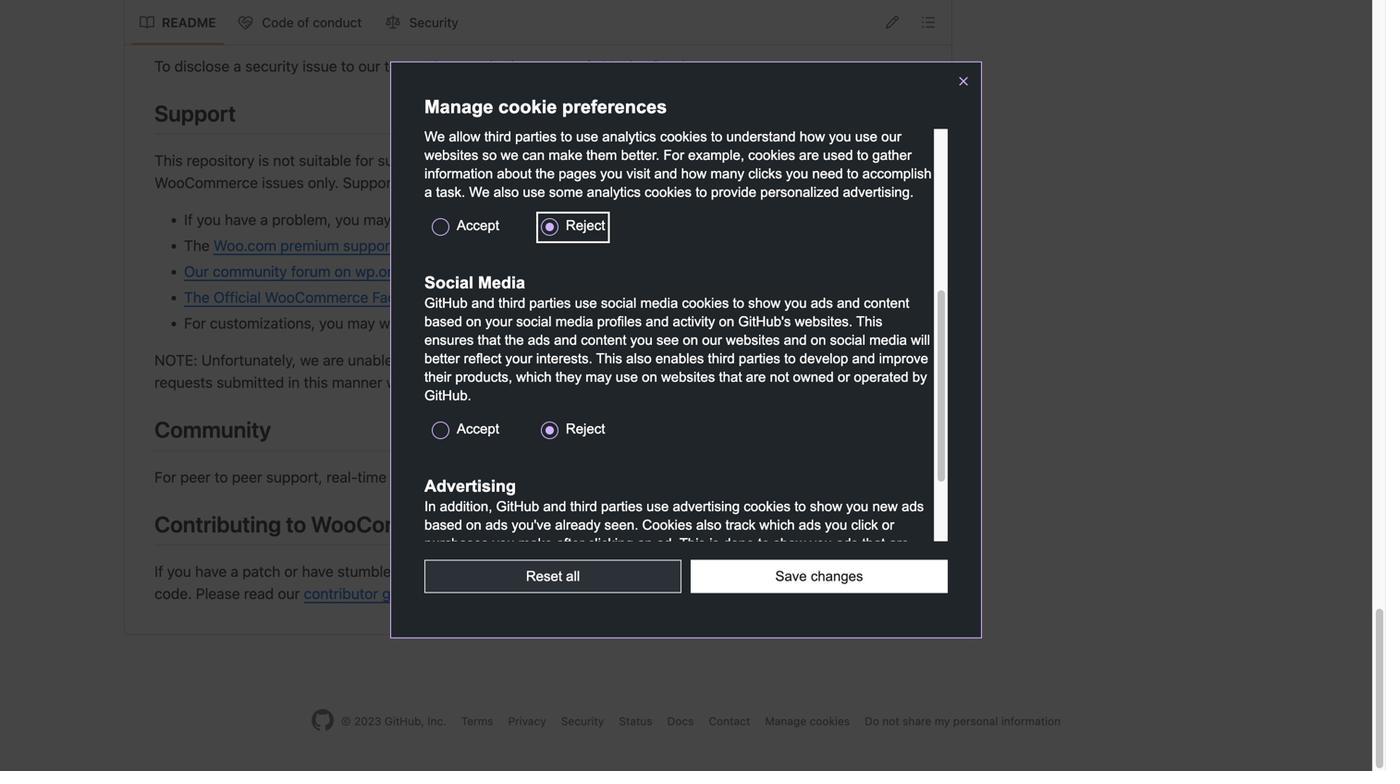 Task type: describe. For each thing, give the bounding box(es) containing it.
social up profiles
[[601, 296, 637, 311]]

to up many
[[711, 129, 723, 145]]

back
[[835, 563, 867, 581]]

on inside note: unfortunately, we are unable to honor support requests in issues on this repository; as a result, any requests submitted in this manner will be closed.
[[637, 352, 654, 369]]

1 horizontal spatial security
[[409, 15, 459, 30]]

cookies up clicks
[[749, 148, 796, 163]]

security link for privacy link
[[561, 715, 605, 728]]

or inside if you have a patch or have stumbled upon an issue with woocommerce core, you can contribute this back to the code. please read our
[[284, 563, 298, 581]]

issues inside note: unfortunately, we are unable to honor support requests in issues on this repository; as a result, any requests submitted in this manner will be closed.
[[591, 352, 633, 369]]

0 horizontal spatial requests
[[155, 374, 213, 392]]

ads down partners.
[[888, 573, 911, 589]]

will inside note: unfortunately, we are unable to honor support requests in issues on this repository; as a result, any requests submitted in this manner will be closed.
[[387, 374, 408, 392]]

cookies up track
[[744, 499, 791, 515]]

ad
[[764, 573, 780, 589]]

your inside advertising in addition, github and third parties use advertising cookies to show you new ads based on ads you've already seen. cookies also track which ads you click or purchases you make after clicking an ad. this is done to show you ads that are more relevant to you and for business purposes with our advertising partners. for example, cookies are used to detect when you click an ad and to show you ads based on your social media interests and website browsing history.
[[486, 592, 513, 607]]

and left office
[[506, 469, 531, 486]]

use up wooexperts link
[[575, 296, 597, 311]]

manage for manage cookies
[[765, 715, 807, 728]]

support inside this repository is not suitable for support. please don't use our issue tracker for support requests, but for core woocommerce issues only. support can take place through the appropriate channels:
[[343, 174, 397, 192]]

terms link
[[461, 715, 494, 728]]

woocommerce inside this repository is not suitable for support. please don't use our issue tracker for support requests, but for core woocommerce issues only. support can take place through the appropriate channels:
[[155, 174, 258, 192]]

use inside this repository is not suitable for support. please don't use our issue tracker for support requests, but for core woocommerce issues only. support can take place through the appropriate channels:
[[525, 152, 549, 169]]

1 vertical spatial .
[[483, 289, 487, 306]]

on down "group"
[[466, 314, 482, 330]]

community
[[213, 263, 287, 281]]

code of conduct image
[[238, 15, 253, 30]]

also inside advertising in addition, github and third parties use advertising cookies to show you new ads based on ads you've already seen. cookies also track which ads you click or purchases you make after clicking an ad. this is done to show you ads that are more relevant to you and for business purposes with our advertising partners. for example, cookies are used to detect when you click an ad and to show you ads based on your social media interests and website browsing history.
[[697, 518, 722, 533]]

to up contributing
[[215, 469, 228, 486]]

third inside we allow third parties to use analytics cookies to understand how you use our websites so we can make them better. for example, cookies are used to gather information about the pages you visit and how many clicks you need to accomplish a task. we also use some analytics cookies to provide personalized advertising.
[[485, 129, 512, 145]]

0 horizontal spatial this
[[304, 374, 328, 392]]

of inside if you have a problem, you may want to start with the self help guide the woo.com premium support portal for customers who have purchased themes or extensions. our community forum on wp.org which is available for all woocommerce users. the official woocommerce facebook group . for customizations, you may want to check our list of wooexperts or codeable .
[[526, 315, 540, 332]]

1 vertical spatial want
[[379, 315, 412, 332]]

extensions.
[[753, 237, 829, 255]]

don't
[[486, 152, 521, 169]]

security link for code of conduct "link"
[[379, 8, 468, 37]]

only.
[[308, 174, 339, 192]]

1 vertical spatial may
[[348, 315, 375, 332]]

cookies
[[643, 518, 693, 533]]

codeable
[[646, 315, 710, 332]]

for inside if you have a problem, you may want to start with the self help guide the woo.com premium support portal for customers who have purchased themes or extensions. our community forum on wp.org which is available for all woocommerce users. the official woocommerce facebook group . for customizations, you may want to check our list of wooexperts or codeable .
[[184, 315, 206, 332]]

0 vertical spatial .
[[712, 57, 716, 75]]

or inside social media github and third parties use social media cookies to show you ads and content based on your social media profiles and activity on github's websites. this ensures that the ads and content you see on our websites and on social media will better reflect your interests. this also enables third parties to develop and improve their products, which they may use on websites that are not owned or operated by github.
[[838, 370, 851, 385]]

have up woo.com at the top of the page
[[225, 211, 256, 229]]

and inside we allow third parties to use analytics cookies to understand how you use our websites so we can make them better. for example, cookies are used to gather information about the pages you visit and how many clicks you need to accomplish a task. we also use some analytics cookies to provide personalized advertising.
[[655, 166, 678, 182]]

for down relevant
[[454, 585, 473, 603]]

use inside advertising in addition, github and third parties use advertising cookies to show you new ads based on ads you've already seen. cookies also track which ads you click or purchases you make after clicking an ad. this is done to show you ads that are more relevant to you and for business purposes with our advertising partners. for example, cookies are used to detect when you click an ad and to show you ads based on your social media interests and website browsing history.
[[647, 499, 669, 515]]

save
[[776, 569, 807, 584]]

to left provide
[[696, 185, 708, 200]]

have down contributing
[[195, 563, 227, 581]]

can inside if you have a patch or have stumbled upon an issue with woocommerce core, you can contribute this back to the code. please read our
[[706, 563, 730, 581]]

forum
[[291, 263, 331, 281]]

issues inside this repository is not suitable for support. please don't use our issue tracker for support requests, but for core woocommerce issues only. support can take place through the appropriate channels:
[[262, 174, 304, 192]]

ads up back
[[836, 536, 859, 552]]

ads left you've
[[486, 518, 508, 533]]

privacy
[[508, 715, 547, 728]]

repository;
[[686, 352, 758, 369]]

on down "activity"
[[683, 333, 699, 348]]

this.
[[725, 585, 753, 603]]

the official woocommerce facebook group link
[[184, 289, 483, 306]]

and up result,
[[784, 333, 807, 348]]

woocommerce down forum
[[265, 289, 369, 306]]

social media option group
[[425, 272, 934, 457]]

accomplish
[[863, 166, 932, 182]]

1 horizontal spatial websites
[[661, 370, 716, 385]]

parties down github's
[[739, 351, 781, 367]]

but
[[813, 152, 836, 169]]

better
[[425, 351, 460, 367]]

task.
[[436, 185, 466, 200]]

and up "websites."
[[837, 296, 861, 311]]

0 vertical spatial want
[[395, 211, 428, 229]]

for inside we allow third parties to use analytics cookies to understand how you use our websites so we can make them better. for example, cookies are used to gather information about the pages you visit and how many clicks you need to accomplish a task. we also use some analytics cookies to provide personalized advertising.
[[664, 148, 685, 163]]

on down the business
[[595, 585, 612, 603]]

0 vertical spatial your
[[486, 314, 513, 330]]

time
[[358, 469, 387, 486]]

and right ad
[[783, 573, 807, 589]]

and up already
[[543, 499, 567, 515]]

which inside if you have a problem, you may want to start with the self help guide the woo.com premium support portal for customers who have purchased themes or extensions. our community forum on wp.org which is available for all woocommerce users. the official woocommerce facebook group . for customizations, you may want to check our list of wooexperts or codeable .
[[405, 263, 444, 281]]

our inside this repository is not suitable for support. please don't use our issue tracker for support requests, but for core woocommerce issues only. support can take place through the appropriate channels:
[[553, 152, 575, 169]]

0 vertical spatial analytics
[[603, 129, 657, 145]]

to up history.
[[810, 573, 822, 589]]

github,
[[385, 715, 425, 728]]

media up interests. at the left of the page
[[556, 314, 594, 330]]

a inside note: unfortunately, we are unable to honor support requests in issues on this repository; as a result, any requests submitted in this manner will be closed.
[[781, 352, 789, 369]]

submitted
[[217, 374, 284, 392]]

to right as
[[785, 351, 796, 367]]

parties up wooexperts link
[[530, 296, 571, 311]]

2 horizontal spatial websites
[[726, 333, 780, 348]]

for inside advertising in addition, github and third parties use advertising cookies to show you new ads based on ads you've already seen. cookies also track which ads you click or purchases you make after clicking an ad. this is done to show you ads that are more relevant to you and for business purposes with our advertising partners. for example, cookies are used to detect when you click an ad and to show you ads based on your social media interests and website browsing history.
[[582, 555, 598, 570]]

to left reset
[[513, 555, 525, 570]]

if you have a patch or have stumbled upon an issue with woocommerce core, you can contribute this back to the code. please read our
[[155, 563, 910, 603]]

to left the gather
[[857, 148, 869, 163]]

done
[[724, 536, 755, 552]]

information inside do not share my personal information button
[[1002, 715, 1061, 728]]

1 horizontal spatial more
[[477, 585, 511, 603]]

1 the from the top
[[184, 237, 210, 255]]

websites.
[[795, 314, 853, 330]]

for right suitable
[[355, 152, 374, 169]]

for right 'but'
[[840, 152, 858, 169]]

do not share my personal information
[[865, 715, 1061, 728]]

some
[[549, 185, 583, 200]]

submit
[[474, 57, 520, 75]]

©
[[341, 715, 351, 728]]

see
[[657, 333, 679, 348]]

upon
[[404, 563, 438, 581]]

for down the community
[[155, 469, 177, 486]]

to up save
[[795, 499, 807, 515]]

suitable
[[299, 152, 352, 169]]

have down self help guide link
[[571, 237, 603, 255]]

1 accept from the top
[[457, 218, 499, 233]]

on down addition,
[[466, 518, 482, 533]]

for peer to peer support, real-time announcements, and office hours, please
[[155, 469, 671, 486]]

with inside advertising in addition, github and third parties use advertising cookies to show you new ads based on ads you've already seen. cookies also track which ads you click or purchases you make after clicking an ad. this is done to show you ads that are more relevant to you and for business purposes with our advertising partners. for example, cookies are used to detect when you click an ad and to show you ads based on your social media interests and website browsing history.
[[722, 555, 746, 570]]

closed.
[[433, 374, 481, 392]]

show up history.
[[826, 573, 858, 589]]

1 vertical spatial content
[[581, 333, 627, 348]]

our left team,
[[359, 57, 381, 75]]

0 horizontal spatial please
[[426, 57, 470, 75]]

note: unfortunately, we are unable to honor support requests in issues on this repository; as a result, any requests submitted in this manner will be closed.
[[155, 352, 862, 392]]

media
[[478, 274, 526, 293]]

0 horizontal spatial support
[[155, 100, 236, 126]]

do
[[704, 585, 721, 603]]

this up any
[[857, 314, 883, 330]]

by
[[913, 370, 928, 385]]

via
[[580, 57, 599, 75]]

announcements,
[[391, 469, 502, 486]]

on right "activity"
[[719, 314, 735, 330]]

the inside social media github and third parties use social media cookies to show you ads and content based on your social media profiles and activity on github's websites. this ensures that the ads and content you see on our websites and on social media will better reflect your interests. this also enables third parties to develop and improve their products, which they may use on websites that are not owned or operated by github.
[[505, 333, 524, 348]]

a left report
[[523, 57, 531, 75]]

support inside if you have a problem, you may want to start with the self help guide the woo.com premium support portal for customers who have purchased themes or extensions. our community forum on wp.org which is available for all woocommerce users. the official woocommerce facebook group . for customizations, you may want to check our list of wooexperts or codeable .
[[343, 237, 396, 255]]

not inside do not share my personal information button
[[883, 715, 900, 728]]

1 horizontal spatial content
[[864, 296, 910, 311]]

docs link
[[668, 715, 694, 728]]

to left detect
[[594, 573, 605, 589]]

can inside we allow third parties to use analytics cookies to understand how you use our websites so we can make them better. for example, cookies are used to gather information about the pages you visit and how many clicks you need to accomplish a task. we also use some analytics cookies to provide personalized advertising.
[[523, 148, 545, 163]]

support inside this repository is not suitable for support. please don't use our issue tracker for support requests, but for core woocommerce issues only. support can take place through the appropriate channels:
[[691, 152, 743, 169]]

to left check
[[415, 315, 429, 332]]

or inside advertising in addition, github and third parties use advertising cookies to show you new ads based on ads you've already seen. cookies also track which ads you click or purchases you make after clicking an ad. this is done to show you ads that are more relevant to you and for business purposes with our advertising partners. for example, cookies are used to detect when you click an ad and to show you ads based on your social media interests and website browsing history.
[[882, 518, 895, 533]]

0 vertical spatial advertising
[[673, 499, 740, 515]]

security
[[245, 57, 299, 75]]

reset all
[[526, 569, 580, 584]]

reporting
[[155, 6, 254, 32]]

cookies up channels:
[[660, 129, 708, 145]]

ads up interests. at the left of the page
[[528, 333, 550, 348]]

may inside social media github and third parties use social media cookies to show you ads and content based on your social media profiles and activity on github's websites. this ensures that the ads and content you see on our websites and on social media will better reflect your interests. this also enables third parties to develop and improve their products, which they may use on websites that are not owned or operated by github.
[[586, 370, 612, 385]]

note:
[[155, 352, 198, 369]]

the inside we allow third parties to use analytics cookies to understand how you use our websites so we can make them better. for example, cookies are used to gather information about the pages you visit and how many clicks you need to accomplish a task. we also use some analytics cookies to provide personalized advertising.
[[536, 166, 555, 182]]

on down enables
[[642, 370, 658, 385]]

contributor guidelines for more information on how you can do this.
[[304, 585, 753, 603]]

please inside if you have a patch or have stumbled upon an issue with woocommerce core, you can contribute this back to the code. please read our
[[196, 585, 240, 603]]

manage cookie preferences dialog
[[390, 0, 983, 661]]

media up improve
[[870, 333, 908, 348]]

personalized
[[761, 185, 839, 200]]

stumbled
[[338, 563, 400, 581]]

wooexperts
[[544, 315, 625, 332]]

place
[[461, 174, 498, 192]]

on down "websites."
[[811, 333, 827, 348]]

you've
[[512, 518, 552, 533]]

use down about
[[523, 185, 546, 200]]

purposes
[[661, 555, 718, 570]]

with inside if you have a patch or have stumbled upon an issue with woocommerce core, you can contribute this back to the code. please read our
[[501, 563, 529, 581]]

and up see
[[646, 314, 669, 330]]

terms
[[461, 715, 494, 728]]

to down manage cookie preferences at the top left of page
[[561, 129, 573, 145]]

code
[[262, 15, 294, 30]]

0 vertical spatial we
[[425, 129, 445, 145]]

for up channels:
[[669, 152, 687, 169]]

our inside we allow third parties to use analytics cookies to understand how you use our websites so we can make them better. for example, cookies are used to gather information about the pages you visit and how many clicks you need to accomplish a task. we also use some analytics cookies to provide personalized advertising.
[[882, 129, 902, 145]]

ads up save changes
[[799, 518, 822, 533]]

can left do
[[676, 585, 700, 603]]

save changes
[[776, 569, 864, 584]]

for down who
[[525, 263, 543, 281]]

our
[[184, 263, 209, 281]]

this inside this repository is not suitable for support. please don't use our issue tracker for support requests, but for core woocommerce issues only. support can take place through the appropriate channels:
[[155, 152, 183, 169]]

github inside advertising in addition, github and third parties use advertising cookies to show you new ads based on ads you've already seen. cookies also track which ads you click or purchases you make after clicking an ad. this is done to show you ads that are more relevant to you and for business purposes with our advertising partners. for example, cookies are used to detect when you click an ad and to show you ads based on your social media interests and website browsing history.
[[496, 499, 540, 515]]

and down media
[[472, 296, 495, 311]]

check
[[433, 315, 473, 332]]

this repository is not suitable for support. please don't use our issue tracker for support requests, but for core woocommerce issues only. support can take place through the appropriate channels:
[[155, 152, 892, 192]]

1 vertical spatial your
[[506, 351, 533, 367]]

please inside this repository is not suitable for support. please don't use our issue tracker for support requests, but for core woocommerce issues only. support can take place through the appropriate channels:
[[438, 152, 482, 169]]

cookies inside social media github and third parties use social media cookies to show you ads and content based on your social media profiles and activity on github's websites. this ensures that the ads and content you see on our websites and on social media will better reflect your interests. this also enables third parties to develop and improve their products, which they may use on websites that are not owned or operated by github.
[[682, 296, 729, 311]]

manage cookies button
[[765, 713, 850, 730]]

do
[[865, 715, 880, 728]]

report
[[535, 57, 576, 75]]

guide
[[602, 211, 639, 229]]

many
[[711, 166, 745, 182]]

list containing readme
[[132, 8, 468, 37]]

honor
[[414, 352, 453, 369]]

third right enables
[[708, 351, 735, 367]]

to down support,
[[286, 512, 306, 537]]

ads right new in the right bottom of the page
[[902, 499, 925, 515]]

this down profiles
[[596, 351, 623, 367]]

to right need
[[847, 166, 859, 182]]

github inside social media github and third parties use social media cookies to show you ads and content based on your social media profiles and activity on github's websites. this ensures that the ads and content you see on our websites and on social media will better reflect your interests. this also enables third parties to develop and improve their products, which they may use on websites that are not owned or operated by github.
[[425, 296, 468, 311]]

is inside if you have a problem, you may want to start with the self help guide the woo.com premium support portal for customers who have purchased themes or extensions. our community forum on wp.org which is available for all woocommerce users. the official woocommerce facebook group . for customizations, you may want to check our list of wooexperts or codeable .
[[448, 263, 459, 281]]

that inside advertising in addition, github and third parties use advertising cookies to show you new ads based on ads you've already seen. cookies also track which ads you click or purchases you make after clicking an ad. this is done to show you ads that are more relevant to you and for business purposes with our advertising partners. for example, cookies are used to detect when you click an ad and to show you ads based on your social media interests and website browsing history.
[[863, 536, 886, 552]]

parties inside we allow third parties to use analytics cookies to understand how you use our websites so we can make them better. for example, cookies are used to gather information about the pages you visit and how many clicks you need to accomplish a task. we also use some analytics cookies to provide personalized advertising.
[[515, 129, 557, 145]]

status
[[619, 715, 653, 728]]

our inside advertising in addition, github and third parties use advertising cookies to show you new ads based on ads you've already seen. cookies also track which ads you click or purchases you make after clicking an ad. this is done to show you ads that are more relevant to you and for business purposes with our advertising partners. for example, cookies are used to detect when you click an ad and to show you ads based on your social media interests and website browsing history.
[[750, 555, 770, 570]]

channels:
[[665, 174, 729, 192]]

or left codeable
[[629, 315, 642, 332]]

cookies down visit
[[645, 185, 692, 200]]

premium
[[280, 237, 339, 255]]

hours,
[[577, 469, 619, 486]]

to down conduct
[[341, 57, 355, 75]]

manner
[[332, 374, 383, 392]]

for inside advertising in addition, github and third parties use advertising cookies to show you new ads based on ads you've already seen. cookies also track which ads you click or purchases you make after clicking an ad. this is done to show you ads that are more relevant to you and for business purposes with our advertising partners. for example, cookies are used to detect when you click an ad and to show you ads based on your social media interests and website browsing history.
[[904, 555, 925, 570]]

woocommerce down purchased
[[566, 263, 670, 281]]

a left security
[[234, 57, 241, 75]]

advertising option group
[[425, 476, 934, 661]]

show up save
[[774, 536, 806, 552]]

github.
[[425, 388, 472, 404]]

woocommerce down time
[[311, 512, 467, 537]]

show left new in the right bottom of the page
[[810, 499, 843, 515]]

1 horizontal spatial this
[[658, 352, 682, 369]]

for down start
[[443, 237, 461, 255]]

customers
[[465, 237, 536, 255]]

3 based from the top
[[425, 592, 463, 607]]

contact
[[709, 715, 751, 728]]

to right done
[[758, 536, 770, 552]]

ads up "websites."
[[811, 296, 834, 311]]

owned
[[793, 370, 834, 385]]

also inside we allow third parties to use analytics cookies to understand how you use our websites so we can make them better. for example, cookies are used to gather information about the pages you visit and how many clicks you need to accomplish a task. we also use some analytics cookies to provide personalized advertising.
[[494, 185, 519, 200]]

customizations,
[[210, 315, 316, 332]]

available
[[463, 263, 521, 281]]

woo.com
[[214, 237, 277, 255]]

2 vertical spatial .
[[710, 315, 714, 332]]

a inside if you have a problem, you may want to start with the self help guide the woo.com premium support portal for customers who have purchased themes or extensions. our community forum on wp.org which is available for all woocommerce users. the official woocommerce facebook group . for customizations, you may want to check our list of wooexperts or codeable .
[[260, 211, 268, 229]]

1 horizontal spatial click
[[852, 518, 879, 533]]

all inside if you have a problem, you may want to start with the self help guide the woo.com premium support portal for customers who have purchased themes or extensions. our community forum on wp.org which is available for all woocommerce users. the official woocommerce facebook group . for customizations, you may want to check our list of wooexperts or codeable .
[[547, 263, 562, 281]]

provide
[[711, 185, 757, 200]]

a inside if you have a patch or have stumbled upon an issue with woocommerce core, you can contribute this back to the code. please read our
[[231, 563, 239, 581]]

use up core
[[856, 129, 878, 145]]

1 horizontal spatial please
[[623, 469, 667, 486]]

1 vertical spatial analytics
[[587, 185, 641, 200]]

information inside we allow third parties to use analytics cookies to understand how you use our websites so we can make them better. for example, cookies are used to gather information about the pages you visit and how many clicks you need to accomplish a task. we also use some analytics cookies to provide personalized advertising.
[[425, 166, 493, 182]]

after
[[557, 536, 584, 552]]

code of conduct
[[262, 15, 362, 30]]

ensures
[[425, 333, 474, 348]]

a inside we allow third parties to use analytics cookies to understand how you use our websites so we can make them better. for example, cookies are used to gather information about the pages you visit and how many clicks you need to accomplish a task. we also use some analytics cookies to provide personalized advertising.
[[425, 185, 432, 200]]

take
[[429, 174, 457, 192]]

media up the codeable link
[[641, 296, 678, 311]]

save changes button
[[691, 560, 948, 594]]

read
[[244, 585, 274, 603]]

make inside we allow third parties to use analytics cookies to understand how you use our websites so we can make them better. for example, cookies are used to gather information about the pages you visit and how many clicks you need to accomplish a task. we also use some analytics cookies to provide personalized advertising.
[[549, 148, 583, 163]]

based inside social media github and third parties use social media cookies to show you ads and content based on your social media profiles and activity on github's websites. this ensures that the ads and content you see on our websites and on social media will better reflect your interests. this also enables third parties to develop and improve their products, which they may use on websites that are not owned or operated by github.
[[425, 314, 463, 330]]

1 vertical spatial information
[[515, 585, 591, 603]]

advertising.
[[843, 185, 914, 200]]

1 peer from the left
[[180, 469, 211, 486]]

1 horizontal spatial we
[[469, 185, 490, 200]]

so
[[483, 148, 497, 163]]

group
[[441, 289, 483, 306]]

new
[[873, 499, 898, 515]]

wp.org
[[355, 263, 401, 281]]

use down profiles
[[616, 370, 638, 385]]

social media github and third parties use social media cookies to show you ads and content based on your social media profiles and activity on github's websites. this ensures that the ads and content you see on our websites and on social media will better reflect your interests. this also enables third parties to develop and improve their products, which they may use on websites that are not owned or operated by github.
[[425, 274, 931, 404]]

already
[[555, 518, 601, 533]]

which inside advertising in addition, github and third parties use advertising cookies to show you new ads based on ads you've already seen. cookies also track which ads you click or purchases you make after clicking an ad. this is done to show you ads that are more relevant to you and for business purposes with our advertising partners. for example, cookies are used to detect when you click an ad and to show you ads based on your social media interests and website browsing history.
[[760, 518, 795, 533]]



Task type: vqa. For each thing, say whether or not it's contained in the screenshot.
ACCOUNT element
no



Task type: locate. For each thing, give the bounding box(es) containing it.
1 horizontal spatial of
[[526, 315, 540, 332]]

clicks
[[749, 166, 783, 182]]

not inside social media github and third parties use social media cookies to show you ads and content based on your social media profiles and activity on github's websites. this ensures that the ads and content you see on our websites and on social media will better reflect your interests. this also enables third parties to develop and improve their products, which they may use on websites that are not owned or operated by github.
[[770, 370, 790, 385]]

which inside social media github and third parties use social media cookies to show you ads and content based on your social media profiles and activity on github's websites. this ensures that the ads and content you see on our websites and on social media will better reflect your interests. this also enables third parties to develop and improve their products, which they may use on websites that are not owned or operated by github.
[[516, 370, 552, 385]]

our inside social media github and third parties use social media cookies to show you ads and content based on your social media profiles and activity on github's websites. this ensures that the ads and content you see on our websites and on social media will better reflect your interests. this also enables third parties to develop and improve their products, which they may use on websites that are not owned or operated by github.
[[702, 333, 723, 348]]

1 vertical spatial will
[[387, 374, 408, 392]]

information down reset all
[[515, 585, 591, 603]]

to up github's
[[733, 296, 745, 311]]

on left enables
[[637, 352, 654, 369]]

0 vertical spatial information
[[425, 166, 493, 182]]

2 horizontal spatial is
[[710, 536, 720, 552]]

products,
[[456, 370, 513, 385]]

and down when
[[654, 592, 677, 607]]

1 horizontal spatial how
[[682, 166, 707, 182]]

not left suitable
[[273, 152, 295, 169]]

used down after
[[560, 573, 590, 589]]

woo.com premium support portal link
[[214, 237, 439, 255]]

1 vertical spatial the
[[184, 289, 210, 306]]

the inside if you have a patch or have stumbled upon an issue with woocommerce core, you can contribute this back to the code. please read our
[[889, 563, 910, 581]]

0 horizontal spatial websites
[[425, 148, 479, 163]]

1 based from the top
[[425, 314, 463, 330]]

have up contributor
[[302, 563, 334, 581]]

issue inside if you have a patch or have stumbled upon an issue with woocommerce core, you can contribute this back to the code. please read our
[[462, 563, 497, 581]]

code.
[[155, 585, 192, 603]]

2 based from the top
[[425, 518, 463, 533]]

third inside advertising in addition, github and third parties use advertising cookies to show you new ads based on ads you've already seen. cookies also track which ads you click or purchases you make after clicking an ad. this is done to show you ads that are more relevant to you and for business purposes with our advertising partners. for example, cookies are used to detect when you click an ad and to show you ads based on your social media interests and website browsing history.
[[571, 499, 598, 515]]

1 horizontal spatial which
[[516, 370, 552, 385]]

1 horizontal spatial used
[[823, 148, 854, 163]]

we
[[501, 148, 519, 163], [300, 352, 319, 369]]

reset all button
[[425, 560, 682, 594]]

show inside social media github and third parties use social media cookies to show you ads and content based on your social media profiles and activity on github's websites. this ensures that the ads and content you see on our websites and on social media will better reflect your interests. this also enables third parties to develop and improve their products, which they may use on websites that are not owned or operated by github.
[[749, 296, 781, 311]]

and up operated
[[853, 351, 876, 367]]

and up interests. at the left of the page
[[554, 333, 577, 348]]

use up cookies
[[647, 499, 669, 515]]

and right visit
[[655, 166, 678, 182]]

1 horizontal spatial issues
[[591, 352, 633, 369]]

0 vertical spatial example,
[[688, 148, 745, 163]]

more
[[425, 555, 456, 570], [477, 585, 511, 603]]

not
[[273, 152, 295, 169], [770, 370, 790, 385], [883, 715, 900, 728]]

readme
[[162, 15, 216, 30]]

1 vertical spatial that
[[719, 370, 743, 385]]

or right themes
[[735, 237, 749, 255]]

this
[[155, 152, 183, 169], [857, 314, 883, 330], [596, 351, 623, 367], [680, 536, 706, 552]]

personal
[[954, 715, 999, 728]]

2 vertical spatial your
[[486, 592, 513, 607]]

1 vertical spatial please
[[623, 469, 667, 486]]

ad.
[[657, 536, 676, 552]]

book image
[[140, 15, 155, 30]]

social up interests. at the left of the page
[[516, 314, 552, 330]]

1 vertical spatial manage
[[765, 715, 807, 728]]

1 vertical spatial all
[[566, 569, 580, 584]]

may up unable at the left of the page
[[348, 315, 375, 332]]

have
[[225, 211, 256, 229], [571, 237, 603, 255], [195, 563, 227, 581], [302, 563, 334, 581]]

0 vertical spatial github
[[425, 296, 468, 311]]

1 horizontal spatial we
[[501, 148, 519, 163]]

outline image
[[922, 15, 936, 30]]

which left they
[[516, 370, 552, 385]]

cookies left 'do'
[[810, 715, 850, 728]]

our up some
[[553, 152, 575, 169]]

1 horizontal spatial is
[[448, 263, 459, 281]]

will inside social media github and third parties use social media cookies to show you ads and content based on your social media profiles and activity on github's websites. this ensures that the ads and content you see on our websites and on social media will better reflect your interests. this also enables third parties to develop and improve their products, which they may use on websites that are not owned or operated by github.
[[912, 333, 931, 348]]

media inside advertising in addition, github and third parties use advertising cookies to show you new ads based on ads you've already seen. cookies also track which ads you click or purchases you make after clicking an ad. this is done to show you ads that are more relevant to you and for business purposes with our advertising partners. for example, cookies are used to detect when you click an ad and to show you ads based on your social media interests and website browsing history.
[[556, 592, 594, 607]]

this inside advertising in addition, github and third parties use advertising cookies to show you new ads based on ads you've already seen. cookies also track which ads you click or purchases you make after clicking an ad. this is done to show you ads that are more relevant to you and for business purposes with our advertising partners. for example, cookies are used to detect when you click an ad and to show you ads based on your social media interests and website browsing history.
[[680, 536, 706, 552]]

1 vertical spatial reject
[[566, 422, 605, 437]]

if for if you have a problem, you may want to start with the self help guide the woo.com premium support portal for customers who have purchased themes or extensions. our community forum on wp.org which is available for all woocommerce users. the official woocommerce facebook group . for customizations, you may want to check our list of wooexperts or codeable .
[[184, 211, 193, 229]]

business
[[602, 555, 657, 570]]

of right list
[[526, 315, 540, 332]]

0 vertical spatial websites
[[425, 148, 479, 163]]

1 horizontal spatial in
[[576, 352, 587, 369]]

accept
[[457, 218, 499, 233], [457, 422, 499, 437]]

2 vertical spatial websites
[[661, 370, 716, 385]]

an inside if you have a patch or have stumbled upon an issue with woocommerce core, you can contribute this back to the code. please read our
[[442, 563, 458, 581]]

0 horizontal spatial we
[[425, 129, 445, 145]]

also left enables
[[627, 351, 652, 367]]

manage cookie preferences document
[[425, 0, 948, 661]]

use up the them
[[576, 129, 599, 145]]

of inside "link"
[[297, 15, 309, 30]]

law image
[[386, 15, 401, 30]]

we inside we allow third parties to use analytics cookies to understand how you use our websites so we can make them better. for example, cookies are used to gather information about the pages you visit and how many clicks you need to accomplish a task. we also use some analytics cookies to provide personalized advertising.
[[501, 148, 519, 163]]

reject up hours,
[[566, 422, 605, 437]]

code of conduct link
[[231, 8, 371, 37]]

support down disclose on the top left of page
[[155, 100, 236, 126]]

guidelines
[[382, 585, 451, 603]]

advertising up track
[[673, 499, 740, 515]]

github down social
[[425, 296, 468, 311]]

edit file image
[[885, 15, 900, 30]]

0 vertical spatial if
[[184, 211, 193, 229]]

be
[[412, 374, 429, 392]]

requests down note:
[[155, 374, 213, 392]]

2 horizontal spatial how
[[800, 129, 826, 145]]

2 the from the top
[[184, 289, 210, 306]]

0 vertical spatial in
[[576, 352, 587, 369]]

the inside this repository is not suitable for support. please don't use our issue tracker for support requests, but for core woocommerce issues only. support can take place through the appropriate channels:
[[558, 174, 580, 192]]

our up the gather
[[882, 129, 902, 145]]

1 reject from the top
[[566, 218, 605, 233]]

1 vertical spatial in
[[288, 374, 300, 392]]

websites inside we allow third parties to use analytics cookies to understand how you use our websites so we can make them better. for example, cookies are used to gather information about the pages you visit and how many clicks you need to accomplish a task. we also use some analytics cookies to provide personalized advertising.
[[425, 148, 479, 163]]

use
[[576, 129, 599, 145], [856, 129, 878, 145], [525, 152, 549, 169], [523, 185, 546, 200], [575, 296, 597, 311], [616, 370, 638, 385], [647, 499, 669, 515]]

0 horizontal spatial all
[[547, 263, 562, 281]]

also left track
[[697, 518, 722, 533]]

0 vertical spatial please
[[426, 57, 470, 75]]

2 accept from the top
[[457, 422, 499, 437]]

cookies inside button
[[810, 715, 850, 728]]

our community forum on wp.org link
[[184, 263, 401, 281]]

which
[[405, 263, 444, 281], [516, 370, 552, 385], [760, 518, 795, 533]]

all right reset
[[566, 569, 580, 584]]

2 horizontal spatial security
[[561, 715, 605, 728]]

can down support.
[[401, 174, 425, 192]]

accept inside social media option group
[[457, 422, 499, 437]]

0 vertical spatial accept
[[457, 218, 499, 233]]

we left the allow
[[425, 129, 445, 145]]

to inside note: unfortunately, we are unable to honor support requests in issues on this repository; as a result, any requests submitted in this manner will be closed.
[[397, 352, 410, 369]]

based up the purchases
[[425, 518, 463, 533]]

2 horizontal spatial support
[[691, 152, 743, 169]]

wooexperts link
[[544, 315, 625, 332]]

that up reflect
[[478, 333, 501, 348]]

2 horizontal spatial an
[[745, 573, 760, 589]]

detect
[[609, 573, 647, 589]]

track
[[726, 518, 756, 533]]

0 vertical spatial support
[[691, 152, 743, 169]]

all down who
[[547, 263, 562, 281]]

not inside this repository is not suitable for support. please don't use our issue tracker for support requests, but for core woocommerce issues only. support can take place through the appropriate channels:
[[273, 152, 295, 169]]

are
[[800, 148, 820, 163], [323, 352, 344, 369], [746, 370, 766, 385], [890, 536, 910, 552], [536, 573, 556, 589]]

result,
[[793, 352, 835, 369]]

want
[[395, 211, 428, 229], [379, 315, 412, 332]]

2 horizontal spatial information
[[1002, 715, 1061, 728]]

to inside if you have a patch or have stumbled upon an issue with woocommerce core, you can contribute this back to the code. please read our
[[871, 563, 885, 581]]

1 horizontal spatial that
[[719, 370, 743, 385]]

is right repository
[[259, 152, 269, 169]]

2 reject from the top
[[566, 422, 605, 437]]

with inside if you have a problem, you may want to start with the self help guide the woo.com premium support portal for customers who have purchased themes or extensions. our community forum on wp.org which is available for all woocommerce users. the official woocommerce facebook group . for customizations, you may want to check our list of wooexperts or codeable .
[[484, 211, 512, 229]]

security link left 'status' link
[[561, 715, 605, 728]]

and down after
[[555, 555, 578, 570]]

to
[[155, 57, 171, 75]]

as
[[762, 352, 777, 369]]

0 horizontal spatial click
[[714, 573, 741, 589]]

1 horizontal spatial peer
[[232, 469, 262, 486]]

browsing
[[732, 592, 787, 607]]

2 horizontal spatial that
[[863, 536, 886, 552]]

0 vertical spatial may
[[364, 211, 392, 229]]

example, inside advertising in addition, github and third parties use advertising cookies to show you new ads based on ads you've already seen. cookies also track which ads you click or purchases you make after clicking an ad. this is done to show you ads that are more relevant to you and for business purposes with our advertising partners. for example, cookies are used to detect when you click an ad and to show you ads based on your social media interests and website browsing history.
[[425, 573, 481, 589]]

1 vertical spatial security link
[[561, 715, 605, 728]]

1 vertical spatial requests
[[155, 374, 213, 392]]

advertising
[[425, 477, 516, 496]]

1 vertical spatial how
[[682, 166, 707, 182]]

reset
[[526, 569, 563, 584]]

click up website
[[714, 573, 741, 589]]

1 vertical spatial click
[[714, 573, 741, 589]]

github's
[[739, 314, 791, 330]]

2 vertical spatial based
[[425, 592, 463, 607]]

peer down the community
[[180, 469, 211, 486]]

with down done
[[722, 555, 746, 570]]

parties inside advertising in addition, github and third parties use advertising cookies to show you new ads based on ads you've already seen. cookies also track which ads you click or purchases you make after clicking an ad. this is done to show you ads that are more relevant to you and for business purposes with our advertising partners. for example, cookies are used to detect when you click an ad and to show you ads based on your social media interests and website browsing history.
[[601, 499, 643, 515]]

2 vertical spatial also
[[697, 518, 722, 533]]

issues
[[262, 174, 304, 192], [591, 352, 633, 369]]

we down customizations,
[[300, 352, 319, 369]]

1 horizontal spatial will
[[912, 333, 931, 348]]

our inside if you have a patch or have stumbled upon an issue with woocommerce core, you can contribute this back to the code. please read our
[[278, 585, 300, 603]]

support down support.
[[343, 174, 397, 192]]

1 vertical spatial accept
[[457, 422, 499, 437]]

do not share my personal information button
[[865, 713, 1061, 730]]

an
[[638, 536, 653, 552], [442, 563, 458, 581], [745, 573, 760, 589]]

information up task.
[[425, 166, 493, 182]]

woocommerce
[[155, 174, 258, 192], [566, 263, 670, 281], [265, 289, 369, 306], [311, 512, 467, 537], [532, 563, 636, 581]]

in
[[425, 499, 436, 515]]

social inside advertising in addition, github and third parties use advertising cookies to show you new ads based on ads you've already seen. cookies also track which ads you click or purchases you make after clicking an ad. this is done to show you ads that are more relevant to you and for business purposes with our advertising partners. for example, cookies are used to detect when you click an ad and to show you ads based on your social media interests and website browsing history.
[[516, 592, 552, 607]]

seen.
[[605, 518, 639, 533]]

third up so
[[485, 129, 512, 145]]

2 vertical spatial that
[[863, 536, 886, 552]]

purchased
[[607, 237, 678, 255]]

0 vertical spatial that
[[478, 333, 501, 348]]

changes
[[811, 569, 864, 584]]

a
[[234, 57, 241, 75], [523, 57, 531, 75], [425, 185, 432, 200], [260, 211, 268, 229], [781, 352, 789, 369], [231, 563, 239, 581]]

is inside advertising in addition, github and third parties use advertising cookies to show you new ads based on ads you've already seen. cookies also track which ads you click or purchases you make after clicking an ad. this is done to show you ads that are more relevant to you and for business purposes with our advertising partners. for example, cookies are used to detect when you click an ad and to show you ads based on your social media interests and website browsing history.
[[710, 536, 720, 552]]

the down our
[[184, 289, 210, 306]]

on down relevant
[[466, 592, 482, 607]]

option group containing we allow third parties to use analytics cookies to understand how you use our websites so we can make them better. for example, cookies are used to gather information about the pages you visit and how many clicks you need to accomplish a task. we also use some analytics cookies to provide personalized advertising.
[[425, 106, 934, 254]]

please
[[426, 57, 470, 75], [623, 469, 667, 486]]

0 horizontal spatial advertising
[[673, 499, 740, 515]]

0 vertical spatial content
[[864, 296, 910, 311]]

woocommerce down after
[[532, 563, 636, 581]]

1 horizontal spatial advertising
[[774, 555, 841, 570]]

to right back
[[871, 563, 885, 581]]

ads
[[811, 296, 834, 311], [528, 333, 550, 348], [902, 499, 925, 515], [486, 518, 508, 533], [799, 518, 822, 533], [836, 536, 859, 552], [888, 573, 911, 589]]

0 vertical spatial please
[[438, 152, 482, 169]]

official
[[214, 289, 261, 306]]

an left ad
[[745, 573, 760, 589]]

the
[[184, 237, 210, 255], [184, 289, 210, 306]]

the inside if you have a problem, you may want to start with the self help guide the woo.com premium support portal for customers who have purchased themes or extensions. our community forum on wp.org which is available for all woocommerce users. the official woocommerce facebook group . for customizations, you may want to check our list of wooexperts or codeable .
[[516, 211, 537, 229]]

if inside if you have a patch or have stumbled upon an issue with woocommerce core, you can contribute this back to the code. please read our
[[155, 563, 163, 581]]

0 horizontal spatial which
[[405, 263, 444, 281]]

0 horizontal spatial content
[[581, 333, 627, 348]]

0 horizontal spatial support
[[343, 237, 396, 255]]

this inside if you have a patch or have stumbled upon an issue with woocommerce core, you can contribute this back to the code. please read our
[[807, 563, 831, 581]]

cookies
[[660, 129, 708, 145], [749, 148, 796, 163], [645, 185, 692, 200], [682, 296, 729, 311], [744, 499, 791, 515], [485, 573, 532, 589], [810, 715, 850, 728]]

example, down relevant
[[425, 573, 481, 589]]

0 vertical spatial requests
[[513, 352, 572, 369]]

core
[[862, 152, 892, 169]]

0 horizontal spatial that
[[478, 333, 501, 348]]

0 horizontal spatial will
[[387, 374, 408, 392]]

social up any
[[831, 333, 866, 348]]

third up list
[[499, 296, 526, 311]]

how up 'but'
[[800, 129, 826, 145]]

used inside we allow third parties to use analytics cookies to understand how you use our websites so we can make them better. for example, cookies are used to gather information about the pages you visit and how many clicks you need to accomplish a task. we also use some analytics cookies to provide personalized advertising.
[[823, 148, 854, 163]]

1 vertical spatial example,
[[425, 573, 481, 589]]

option group
[[425, 106, 934, 254]]

2 horizontal spatial issue
[[579, 152, 614, 169]]

contribute
[[734, 563, 803, 581]]

issue up 'appropriate'
[[579, 152, 614, 169]]

used inside advertising in addition, github and third parties use advertising cookies to show you new ads based on ads you've already seen. cookies also track which ads you click or purchases you make after clicking an ad. this is done to show you ads that are more relevant to you and for business purposes with our advertising partners. for example, cookies are used to detect when you click an ad and to show you ads based on your social media interests and website browsing history.
[[560, 573, 590, 589]]

we inside note: unfortunately, we are unable to honor support requests in issues on this repository; as a result, any requests submitted in this manner will be closed.
[[300, 352, 319, 369]]

1 vertical spatial of
[[526, 315, 540, 332]]

0 vertical spatial more
[[425, 555, 456, 570]]

social
[[425, 274, 474, 293]]

for
[[664, 148, 685, 163], [184, 315, 206, 332], [155, 469, 177, 486], [904, 555, 925, 570]]

readme link
[[132, 8, 224, 37]]

requests up they
[[513, 352, 572, 369]]

will
[[912, 333, 931, 348], [387, 374, 408, 392]]

help
[[569, 211, 598, 229]]

0 vertical spatial will
[[912, 333, 931, 348]]

0 horizontal spatial also
[[494, 185, 519, 200]]

real-
[[327, 469, 358, 486]]

are inside we allow third parties to use analytics cookies to understand how you use our websites so we can make them better. for example, cookies are used to gather information about the pages you visit and how many clicks you need to accomplish a task. we also use some analytics cookies to provide personalized advertising.
[[800, 148, 820, 163]]

0 horizontal spatial issue
[[303, 57, 337, 75]]

1 vertical spatial websites
[[726, 333, 780, 348]]

are inside note: unfortunately, we are unable to honor support requests in issues on this repository; as a result, any requests submitted in this manner will be closed.
[[323, 352, 344, 369]]

manage inside button
[[765, 715, 807, 728]]

third
[[485, 129, 512, 145], [499, 296, 526, 311], [708, 351, 735, 367], [571, 499, 598, 515]]

information
[[425, 166, 493, 182], [515, 585, 591, 603], [1002, 715, 1061, 728]]

and
[[655, 166, 678, 182], [472, 296, 495, 311], [837, 296, 861, 311], [646, 314, 669, 330], [554, 333, 577, 348], [784, 333, 807, 348], [853, 351, 876, 367], [506, 469, 531, 486], [543, 499, 567, 515], [555, 555, 578, 570], [783, 573, 807, 589], [654, 592, 677, 607]]

2 vertical spatial this
[[807, 563, 831, 581]]

0 horizontal spatial security link
[[379, 8, 468, 37]]

manage inside document
[[425, 97, 494, 117]]

2 peer from the left
[[232, 469, 262, 486]]

support
[[155, 100, 236, 126], [343, 174, 397, 192]]

woocommerce inside if you have a patch or have stumbled upon an issue with woocommerce core, you can contribute this back to the code. please read our
[[532, 563, 636, 581]]

can inside this repository is not suitable for support. please don't use our issue tracker for support requests, but for core woocommerce issues only. support can take place through the appropriate channels:
[[401, 174, 425, 192]]

1 vertical spatial if
[[155, 563, 163, 581]]

repository
[[187, 152, 255, 169]]

can
[[523, 148, 545, 163], [401, 174, 425, 192], [706, 563, 730, 581], [676, 585, 700, 603]]

make inside advertising in addition, github and third parties use advertising cookies to show you new ads based on ads you've already seen. cookies also track which ads you click or purchases you make after clicking an ad. this is done to show you ads that are more relevant to you and for business purposes with our advertising partners. for example, cookies are used to detect when you click an ad and to show you ads based on your social media interests and website browsing history.
[[519, 536, 553, 552]]

this up purposes
[[680, 536, 706, 552]]

example, inside we allow third parties to use analytics cookies to understand how you use our websites so we can make them better. for example, cookies are used to gather information about the pages you visit and how many clicks you need to accomplish a task. we also use some analytics cookies to provide personalized advertising.
[[688, 148, 745, 163]]

our
[[359, 57, 381, 75], [882, 129, 902, 145], [553, 152, 575, 169], [477, 315, 499, 332], [702, 333, 723, 348], [750, 555, 770, 570], [278, 585, 300, 603]]

1 vertical spatial not
[[770, 370, 790, 385]]

1 horizontal spatial an
[[638, 536, 653, 552]]

0 vertical spatial not
[[273, 152, 295, 169]]

please right hours,
[[623, 469, 667, 486]]

✕ button
[[948, 65, 980, 99]]

reporting security issues
[[155, 6, 412, 32]]

support inside note: unfortunately, we are unable to honor support requests in issues on this repository; as a result, any requests submitted in this manner will be closed.
[[457, 352, 510, 369]]

on
[[335, 263, 351, 281], [466, 314, 482, 330], [719, 314, 735, 330], [683, 333, 699, 348], [811, 333, 827, 348], [637, 352, 654, 369], [642, 370, 658, 385], [466, 518, 482, 533], [595, 585, 612, 603], [466, 592, 482, 607]]

if inside if you have a problem, you may want to start with the self help guide the woo.com premium support portal for customers who have purchased themes or extensions. our community forum on wp.org which is available for all woocommerce users. the official woocommerce facebook group . for customizations, you may want to check our list of wooexperts or codeable .
[[184, 211, 193, 229]]

may right they
[[586, 370, 612, 385]]

cookies down relevant
[[485, 573, 532, 589]]

are inside social media github and third parties use social media cookies to show you ads and content based on your social media profiles and activity on github's websites. this ensures that the ads and content you see on our websites and on social media will better reflect your interests. this also enables third parties to develop and improve their products, which they may use on websites that are not owned or operated by github.
[[746, 370, 766, 385]]

we up about
[[501, 148, 519, 163]]

how down the business
[[616, 585, 644, 603]]

1 vertical spatial please
[[196, 585, 240, 603]]

if you have a problem, you may want to start with the self help guide the woo.com premium support portal for customers who have purchased themes or extensions. our community forum on wp.org which is available for all woocommerce users. the official woocommerce facebook group . for customizations, you may want to check our list of wooexperts or codeable .
[[184, 211, 829, 332]]

0 horizontal spatial in
[[288, 374, 300, 392]]

0 horizontal spatial github
[[425, 296, 468, 311]]

0 horizontal spatial manage
[[425, 97, 494, 117]]

if up our
[[184, 211, 193, 229]]

1 vertical spatial support
[[343, 174, 397, 192]]

to left start
[[432, 211, 445, 229]]

contributing
[[155, 512, 281, 537]]

advertising
[[673, 499, 740, 515], [774, 555, 841, 570]]

improve
[[880, 351, 929, 367]]

will up improve
[[912, 333, 931, 348]]

more inside advertising in addition, github and third parties use advertising cookies to show you new ads based on ads you've already seen. cookies also track which ads you click or purchases you make after clicking an ad. this is done to show you ads that are more relevant to you and for business purposes with our advertising partners. for example, cookies are used to detect when you click an ad and to show you ads based on your social media interests and website browsing history.
[[425, 555, 456, 570]]

or
[[735, 237, 749, 255], [629, 315, 642, 332], [838, 370, 851, 385], [882, 518, 895, 533], [284, 563, 298, 581]]

if for if you have a patch or have stumbled upon an issue with woocommerce core, you can contribute this back to the code. please read our
[[155, 563, 163, 581]]

0 horizontal spatial security
[[259, 6, 342, 32]]

want down facebook
[[379, 315, 412, 332]]

is inside this repository is not suitable for support. please don't use our issue tracker for support requests, but for core woocommerce issues only. support can take place through the appropriate channels:
[[259, 152, 269, 169]]

homepage image
[[312, 710, 334, 732]]

a left task.
[[425, 185, 432, 200]]

is left done
[[710, 536, 720, 552]]

the right back
[[889, 563, 910, 581]]

websites down enables
[[661, 370, 716, 385]]

2 vertical spatial how
[[616, 585, 644, 603]]

based up ensures
[[425, 314, 463, 330]]

on inside if you have a problem, you may want to start with the self help guide the woo.com premium support portal for customers who have purchased themes or extensions. our community forum on wp.org which is available for all woocommerce users. the official woocommerce facebook group . for customizations, you may want to check our list of wooexperts or codeable .
[[335, 263, 351, 281]]

list
[[132, 8, 468, 37]]

to disclose a security issue to our team, please submit a report via hackerone here .
[[155, 57, 716, 75]]

this down see
[[658, 352, 682, 369]]

peer
[[180, 469, 211, 486], [232, 469, 262, 486]]

office
[[535, 469, 573, 486]]

0 horizontal spatial how
[[616, 585, 644, 603]]

issues
[[347, 6, 412, 32]]

will left be
[[387, 374, 408, 392]]

1 vertical spatial also
[[627, 351, 652, 367]]

manage cookie preferences
[[425, 97, 667, 117]]

with
[[484, 211, 512, 229], [722, 555, 746, 570], [501, 563, 529, 581]]

issue inside this repository is not suitable for support. please don't use our issue tracker for support requests, but for core woocommerce issues only. support can take place through the appropriate channels:
[[579, 152, 614, 169]]

1 vertical spatial we
[[469, 185, 490, 200]]

0 vertical spatial how
[[800, 129, 826, 145]]

of
[[297, 15, 309, 30], [526, 315, 540, 332]]

social down reset
[[516, 592, 552, 607]]

all inside reset all button
[[566, 569, 580, 584]]

2 vertical spatial information
[[1002, 715, 1061, 728]]

1 horizontal spatial example,
[[688, 148, 745, 163]]

issue down the purchases
[[462, 563, 497, 581]]

1 vertical spatial we
[[300, 352, 319, 369]]

manage right contact
[[765, 715, 807, 728]]

how left many
[[682, 166, 707, 182]]

also down about
[[494, 185, 519, 200]]

contributor guidelines link
[[304, 585, 451, 603]]

manage for manage cookie preferences
[[425, 97, 494, 117]]

1 vertical spatial support
[[343, 237, 396, 255]]

0 horizontal spatial example,
[[425, 573, 481, 589]]

reject inside social media option group
[[566, 422, 605, 437]]

better.
[[621, 148, 660, 163]]

our inside if you have a problem, you may want to start with the self help guide the woo.com premium support portal for customers who have purchased themes or extensions. our community forum on wp.org which is available for all woocommerce users. the official woocommerce facebook group . for customizations, you may want to check our list of wooexperts or codeable .
[[477, 315, 499, 332]]

with up customers
[[484, 211, 512, 229]]

also inside social media github and third parties use social media cookies to show you ads and content based on your social media profiles and activity on github's websites. this ensures that the ads and content you see on our websites and on social media will better reflect your interests. this also enables third parties to develop and improve their products, which they may use on websites that are not owned or operated by github.
[[627, 351, 652, 367]]

inc.
[[428, 715, 447, 728]]

our left list
[[477, 315, 499, 332]]

0 horizontal spatial more
[[425, 555, 456, 570]]



